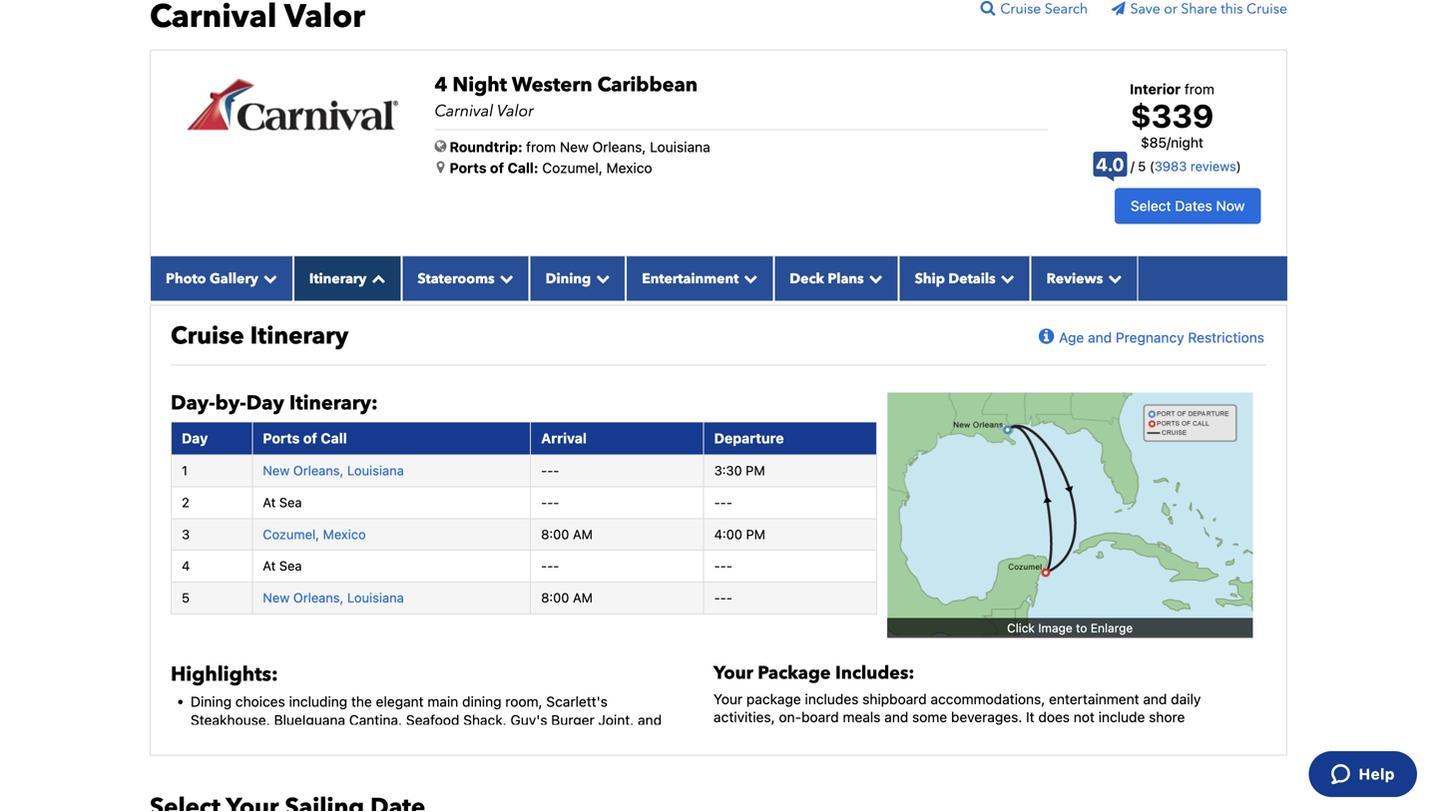 Task type: locate. For each thing, give the bounding box(es) containing it.
1 vertical spatial at sea
[[263, 559, 302, 574]]

4 chevron down image from the left
[[864, 271, 883, 285]]

package
[[747, 692, 802, 708]]

1 horizontal spatial cozumel,
[[543, 160, 603, 176]]

roundtrip:
[[450, 139, 523, 155]]

0 vertical spatial ports
[[450, 160, 487, 176]]

itinerary button
[[293, 256, 402, 301]]

0 horizontal spatial of
[[303, 430, 317, 447]]

0 vertical spatial new orleans, louisiana
[[263, 463, 404, 478]]

ports down day-by-day itinerary:
[[263, 430, 300, 447]]

0 vertical spatial of
[[490, 160, 504, 176]]

your
[[714, 662, 754, 686], [714, 692, 743, 708]]

1 vertical spatial new orleans, louisiana
[[263, 591, 404, 606]]

of
[[490, 160, 504, 176], [303, 430, 317, 447]]

chevron down image for staterooms
[[495, 271, 514, 285]]

itinerary
[[309, 269, 367, 288], [250, 320, 349, 353]]

chevron down image inside deck plans dropdown button
[[864, 271, 883, 285]]

1 vertical spatial orleans,
[[293, 463, 344, 478]]

2 new orleans, louisiana link from the top
[[263, 591, 404, 606]]

includes:
[[836, 662, 915, 686]]

mexico down call
[[323, 527, 366, 542]]

itinerary up cruise itinerary
[[309, 269, 367, 288]]

and right age
[[1089, 329, 1113, 346]]

0 vertical spatial pm
[[746, 463, 766, 478]]

orleans, down caribbean at the top left of the page
[[593, 139, 646, 155]]

1 horizontal spatial ports
[[450, 160, 487, 176]]

chevron down image inside ship details dropdown button
[[996, 271, 1015, 285]]

from right interior
[[1185, 81, 1215, 97]]

1 horizontal spatial 4
[[435, 71, 448, 99]]

new orleans, louisiana link
[[263, 463, 404, 478], [263, 591, 404, 606]]

select
[[1131, 198, 1172, 214]]

steakhouse,
[[191, 712, 270, 729]]

8:00 am for new orleans, louisiana
[[541, 591, 593, 606]]

1 vertical spatial new orleans, louisiana link
[[263, 591, 404, 606]]

dining inside dropdown button
[[546, 269, 591, 288]]

chevron down image
[[591, 271, 610, 285], [996, 271, 1015, 285], [1104, 271, 1123, 285]]

$85
[[1141, 134, 1167, 151]]

at sea up cozumel, mexico
[[263, 495, 302, 510]]

and up shore
[[1144, 692, 1168, 708]]

4 for 4 night western caribbean carnival valor
[[435, 71, 448, 99]]

0 vertical spatial new
[[560, 139, 589, 155]]

4.0
[[1097, 154, 1125, 175]]

0 horizontal spatial /
[[1131, 159, 1135, 174]]

1 8:00 from the top
[[541, 527, 570, 542]]

staterooms
[[418, 269, 495, 288]]

reviews button
[[1031, 256, 1139, 301]]

photo
[[166, 269, 206, 288]]

shack,
[[463, 712, 507, 729]]

2 at from the top
[[263, 559, 276, 574]]

sea
[[279, 495, 302, 510], [279, 559, 302, 574]]

3 chevron down image from the left
[[1104, 271, 1123, 285]]

dining down beverages,
[[714, 764, 753, 781]]

restrictions
[[1189, 329, 1265, 346]]

mexico
[[607, 160, 653, 176], [323, 527, 366, 542]]

in
[[757, 764, 768, 781]]

0 vertical spatial itinerary
[[309, 269, 367, 288]]

dining up shack,
[[462, 694, 502, 711]]

chevron down image for ship details
[[996, 271, 1015, 285]]

carnival down board
[[791, 728, 843, 744]]

1 chevron down image from the left
[[591, 271, 610, 285]]

0 horizontal spatial dining
[[462, 694, 502, 711]]

$339 main content
[[140, 0, 1298, 812]]

2 horizontal spatial chevron down image
[[1104, 271, 1123, 285]]

0 vertical spatial dining
[[546, 269, 591, 288]]

package
[[758, 662, 831, 686]]

chevron down image left entertainment
[[591, 271, 610, 285]]

0 vertical spatial at sea
[[263, 495, 302, 510]]

1 at from the top
[[263, 495, 276, 510]]

sea up cozumel, mexico link
[[279, 495, 302, 510]]

cozumel, down ports of call
[[263, 527, 320, 542]]

2 pm from the top
[[746, 527, 766, 542]]

0 vertical spatial not
[[1074, 710, 1095, 726]]

1 new orleans, louisiana link from the top
[[263, 463, 404, 478]]

louisiana down caribbean at the top left of the page
[[650, 139, 711, 155]]

am for cozumel, mexico
[[573, 527, 593, 542]]

1 horizontal spatial not
[[1119, 764, 1140, 781]]

from inside interior from $339 $85 / night
[[1185, 81, 1215, 97]]

ports right map marker icon
[[450, 160, 487, 176]]

1 vertical spatial your
[[714, 692, 743, 708]]

does
[[1039, 710, 1070, 726]]

from for new
[[526, 139, 556, 155]]

included.
[[1144, 764, 1203, 781]]

1 8:00 am from the top
[[541, 527, 593, 542]]

0 vertical spatial from
[[1185, 81, 1215, 97]]

and right joint,
[[638, 712, 662, 729]]

chevron down image up age and pregnancy restrictions link
[[1104, 271, 1123, 285]]

day-by-day itinerary:
[[171, 390, 378, 417]]

chevron down image inside "photo gallery" dropdown button
[[258, 271, 277, 285]]

0 vertical spatial your
[[714, 662, 754, 686]]

departure
[[715, 430, 784, 447]]

shipboard
[[863, 692, 927, 708]]

1 horizontal spatial dining
[[714, 764, 753, 781]]

1 vertical spatial 8:00
[[541, 591, 570, 606]]

chevron down image left reviews
[[996, 271, 1015, 285]]

1 horizontal spatial dining
[[546, 269, 591, 288]]

itinerary up day-by-day itinerary:
[[250, 320, 349, 353]]

day up ports of call
[[246, 390, 284, 417]]

sea down cozumel, mexico
[[279, 559, 302, 574]]

of down 'roundtrip:'
[[490, 160, 504, 176]]

at for 4
[[263, 559, 276, 574]]

shore
[[1150, 710, 1186, 726]]

fees
[[998, 764, 1025, 781]]

(
[[1150, 159, 1155, 174]]

details
[[949, 269, 996, 288]]

chevron down image
[[258, 271, 277, 285], [495, 271, 514, 285], [739, 271, 758, 285], [864, 271, 883, 285]]

1 vertical spatial sea
[[279, 559, 302, 574]]

2 8:00 from the top
[[541, 591, 570, 606]]

4 left night
[[435, 71, 448, 99]]

day
[[246, 390, 284, 417], [182, 430, 208, 447]]

1 horizontal spatial /
[[1167, 134, 1171, 151]]

2 vertical spatial louisiana
[[347, 591, 404, 606]]

not down 'entertainment'
[[1074, 710, 1095, 726]]

1 vertical spatial 8:00 am
[[541, 591, 593, 606]]

1
[[182, 463, 188, 478]]

orleans, down ports of call
[[293, 463, 344, 478]]

pm right 4:00
[[746, 527, 766, 542]]

1 chevron down image from the left
[[258, 271, 277, 285]]

1 vertical spatial cozumel,
[[263, 527, 320, 542]]

reviews
[[1191, 159, 1237, 174]]

1 vertical spatial day
[[182, 430, 208, 447]]

it
[[1027, 710, 1035, 726]]

0 vertical spatial 5
[[1139, 159, 1147, 174]]

/ left ( on the right of page
[[1131, 159, 1135, 174]]

1 horizontal spatial from
[[1185, 81, 1215, 97]]

0 vertical spatial 4
[[435, 71, 448, 99]]

chevron down image inside entertainment dropdown button
[[739, 271, 758, 285]]

0 vertical spatial new orleans, louisiana link
[[263, 463, 404, 478]]

sea for 2
[[279, 495, 302, 510]]

chevron down image up cruise itinerary
[[258, 271, 277, 285]]

1 vertical spatial carnival
[[791, 728, 843, 744]]

at down cozumel, mexico
[[263, 559, 276, 574]]

carnival
[[435, 100, 494, 122], [791, 728, 843, 744]]

1 horizontal spatial carnival
[[791, 728, 843, 744]]

map marker image
[[437, 160, 445, 174]]

dining inside highlights: dining choices including the elegant main dining room, scarlett's steakhouse, blueiguana cantina, seafood shack, guy's burger joint, and more.
[[462, 694, 502, 711]]

1 vertical spatial dining
[[191, 694, 232, 711]]

5 down 3
[[182, 591, 190, 606]]

from up the ports of call: cozumel, mexico
[[526, 139, 556, 155]]

3 chevron down image from the left
[[739, 271, 758, 285]]

or right service
[[1221, 746, 1234, 763]]

pm for 3:30 pm
[[746, 463, 766, 478]]

entertainment
[[642, 269, 739, 288]]

0 vertical spatial sea
[[279, 495, 302, 510]]

0 horizontal spatial carnival
[[435, 100, 494, 122]]

0 horizontal spatial from
[[526, 139, 556, 155]]

/ inside interior from $339 $85 / night
[[1167, 134, 1171, 151]]

new orleans, louisiana link down call
[[263, 463, 404, 478]]

cruise itinerary
[[171, 320, 349, 353]]

chevron down image for entertainment
[[739, 271, 758, 285]]

orleans, down cozumel, mexico
[[293, 591, 344, 606]]

mexico down the roundtrip: from new orleans, louisiana at the left top of page
[[607, 160, 653, 176]]

0 vertical spatial 8:00
[[541, 527, 570, 542]]

restaurants.
[[834, 764, 911, 781]]

at up cozumel, mexico
[[263, 495, 276, 510]]

4 for 4
[[182, 559, 190, 574]]

new orleans, louisiana down call
[[263, 463, 404, 478]]

cozumel,
[[543, 160, 603, 176], [263, 527, 320, 542]]

2 new orleans, louisiana from the top
[[263, 591, 404, 606]]

chevron down image left deck at right top
[[739, 271, 758, 285]]

or
[[861, 746, 874, 763], [1221, 746, 1234, 763]]

1 horizontal spatial of
[[490, 160, 504, 176]]

2 vertical spatial orleans,
[[293, 591, 344, 606]]

0 vertical spatial /
[[1167, 134, 1171, 151]]

2 am from the top
[[573, 591, 593, 606]]

room
[[1134, 746, 1167, 763]]

1 horizontal spatial or
[[1221, 746, 1234, 763]]

orleans,
[[593, 139, 646, 155], [293, 463, 344, 478], [293, 591, 344, 606]]

0 horizontal spatial mexico
[[323, 527, 366, 542]]

1 vertical spatial 4
[[182, 559, 190, 574]]

1 or from the left
[[861, 746, 874, 763]]

dining
[[462, 694, 502, 711], [714, 764, 753, 781]]

0 vertical spatial dining
[[462, 694, 502, 711]]

new for 5
[[263, 591, 290, 606]]

0 horizontal spatial dining
[[191, 694, 232, 711]]

new down ports of call
[[263, 463, 290, 478]]

3:30 pm
[[715, 463, 766, 478]]

/ up 4.0 / 5 ( 3983 reviews )
[[1167, 134, 1171, 151]]

at sea
[[263, 495, 302, 510], [263, 559, 302, 574]]

2 vertical spatial new
[[263, 591, 290, 606]]

chevron down image inside "reviews" dropdown button
[[1104, 271, 1123, 285]]

louisiana
[[650, 139, 711, 155], [347, 463, 404, 478], [347, 591, 404, 606]]

1 vertical spatial at
[[263, 559, 276, 574]]

1 horizontal spatial chevron down image
[[996, 271, 1015, 285]]

1 vertical spatial am
[[573, 591, 593, 606]]

1 vertical spatial /
[[1131, 159, 1135, 174]]

1 vertical spatial from
[[526, 139, 556, 155]]

4 inside 4 night western caribbean carnival valor
[[435, 71, 448, 99]]

2 sea from the top
[[279, 559, 302, 574]]

ports
[[450, 160, 487, 176], [263, 430, 300, 447]]

of left call
[[303, 430, 317, 447]]

new down cozumel, mexico link
[[263, 591, 290, 606]]

entertainment
[[1050, 692, 1140, 708]]

2 chevron down image from the left
[[495, 271, 514, 285]]

1 horizontal spatial 5
[[1139, 159, 1147, 174]]

-
[[541, 463, 547, 478], [547, 463, 553, 478], [553, 463, 560, 478], [541, 495, 547, 510], [547, 495, 553, 510], [553, 495, 560, 510], [715, 495, 721, 510], [721, 495, 727, 510], [727, 495, 733, 510], [541, 559, 547, 574], [547, 559, 553, 574], [553, 559, 560, 574], [715, 559, 721, 574], [721, 559, 727, 574], [727, 559, 733, 574], [715, 591, 721, 606], [721, 591, 727, 606], [727, 591, 733, 606]]

0 horizontal spatial 5
[[182, 591, 190, 606]]

0 horizontal spatial ports
[[263, 430, 300, 447]]

1 sea from the top
[[279, 495, 302, 510]]

0 horizontal spatial chevron down image
[[591, 271, 610, 285]]

0 vertical spatial am
[[573, 527, 593, 542]]

1 vertical spatial not
[[1119, 764, 1140, 781]]

0 vertical spatial at
[[263, 495, 276, 510]]

0 vertical spatial carnival
[[435, 100, 494, 122]]

arrival
[[541, 430, 587, 447]]

1 horizontal spatial day
[[246, 390, 284, 417]]

or up restaurants. in the bottom of the page
[[861, 746, 874, 763]]

1 vertical spatial of
[[303, 430, 317, 447]]

new orleans, louisiana for 5
[[263, 591, 404, 606]]

2 8:00 am from the top
[[541, 591, 593, 606]]

new orleans, louisiana link for 5
[[263, 591, 404, 606]]

1 am from the top
[[573, 527, 593, 542]]

1 vertical spatial ports
[[263, 430, 300, 447]]

louisiana down cozumel, mexico
[[347, 591, 404, 606]]

sea for 4
[[279, 559, 302, 574]]

day up 1
[[182, 430, 208, 447]]

orleans, for 5
[[293, 591, 344, 606]]

chevron down image left the ship
[[864, 271, 883, 285]]

new up the ports of call: cozumel, mexico
[[560, 139, 589, 155]]

pm right 3:30
[[746, 463, 766, 478]]

1 new orleans, louisiana from the top
[[263, 463, 404, 478]]

cruise itinerary map image
[[888, 393, 1253, 637]]

spa
[[1046, 746, 1069, 763]]

2 chevron down image from the left
[[996, 271, 1015, 285]]

1 vertical spatial dining
[[714, 764, 753, 781]]

1 vertical spatial pm
[[746, 527, 766, 542]]

from for $339
[[1185, 81, 1215, 97]]

caribbean
[[598, 71, 698, 99]]

not right are
[[1119, 764, 1140, 781]]

choices
[[236, 694, 285, 711]]

night
[[453, 71, 507, 99]]

not
[[1074, 710, 1095, 726], [1119, 764, 1140, 781]]

1 pm from the top
[[746, 463, 766, 478]]

staterooms button
[[402, 256, 530, 301]]

1 vertical spatial new
[[263, 463, 290, 478]]

louisiana down itinerary:
[[347, 463, 404, 478]]

4:00
[[715, 527, 743, 542]]

call
[[321, 430, 347, 447]]

personal
[[944, 728, 999, 744]]

ports of call: cozumel, mexico
[[450, 160, 653, 176]]

1 at sea from the top
[[263, 495, 302, 510]]

at sea for 4
[[263, 559, 302, 574]]

3983 reviews link
[[1155, 159, 1237, 174]]

room,
[[506, 694, 543, 711]]

carnival down night
[[435, 100, 494, 122]]

0 vertical spatial 8:00 am
[[541, 527, 593, 542]]

/
[[1167, 134, 1171, 151], [1131, 159, 1135, 174]]

chevron down image left dining dropdown button
[[495, 271, 514, 285]]

4 down 3
[[182, 559, 190, 574]]

ports of call
[[263, 430, 347, 447]]

by-
[[215, 390, 246, 417]]

cozumel, mexico
[[263, 527, 366, 542]]

0 horizontal spatial 4
[[182, 559, 190, 574]]

1 horizontal spatial mexico
[[607, 160, 653, 176]]

cozumel, down the roundtrip: from new orleans, louisiana at the left top of page
[[543, 160, 603, 176]]

and
[[1089, 329, 1113, 346], [1144, 692, 1168, 708], [885, 710, 909, 726], [638, 712, 662, 729], [1018, 746, 1042, 763], [1029, 764, 1053, 781]]

chevron down image inside staterooms dropdown button
[[495, 271, 514, 285]]

1 vertical spatial louisiana
[[347, 463, 404, 478]]

5 left ( on the right of page
[[1139, 159, 1147, 174]]

alcoholic
[[1140, 728, 1197, 744]]

new orleans, louisiana link down cozumel, mexico
[[263, 591, 404, 606]]

new orleans, louisiana down cozumel, mexico
[[263, 591, 404, 606]]

at sea down cozumel, mexico
[[263, 559, 302, 574]]

photo gallery
[[166, 269, 258, 288]]

1 vertical spatial mexico
[[323, 527, 366, 542]]

chevron down image inside dining dropdown button
[[591, 271, 610, 285]]

2 at sea from the top
[[263, 559, 302, 574]]

0 horizontal spatial or
[[861, 746, 874, 763]]



Task type: vqa. For each thing, say whether or not it's contained in the screenshot.
Break
no



Task type: describe. For each thing, give the bounding box(es) containing it.
meals
[[843, 710, 881, 726]]

some
[[913, 710, 948, 726]]

includes
[[805, 692, 859, 708]]

dining inside highlights: dining choices including the elegant main dining room, scarlett's steakhouse, blueiguana cantina, seafood shack, guy's burger joint, and more.
[[191, 694, 232, 711]]

chevron down image for photo gallery
[[258, 271, 277, 285]]

age and pregnancy restrictions
[[1060, 329, 1265, 346]]

itinerary inside 'dropdown button'
[[309, 269, 367, 288]]

4 night western caribbean carnival valor
[[435, 71, 698, 122]]

gratuities,
[[1072, 728, 1136, 744]]

5 inside 4.0 / 5 ( 3983 reviews )
[[1139, 159, 1147, 174]]

pregnancy
[[1116, 329, 1185, 346]]

globe image
[[435, 139, 447, 153]]

1 vertical spatial itinerary
[[250, 320, 349, 353]]

8:00 for cozumel, mexico
[[541, 527, 570, 542]]

new orleans, louisiana for 1
[[263, 463, 404, 478]]

main
[[428, 694, 459, 711]]

blueiguana
[[274, 712, 345, 729]]

0 horizontal spatial day
[[182, 430, 208, 447]]

highlights: dining choices including the elegant main dining room, scarlett's steakhouse, blueiguana cantina, seafood shack, guy's burger joint, and more.
[[171, 662, 662, 747]]

deck plans button
[[774, 256, 899, 301]]

and down spa on the right bottom
[[1029, 764, 1053, 781]]

including
[[289, 694, 348, 711]]

drinks
[[818, 746, 857, 763]]

of for call:
[[490, 160, 504, 176]]

8:00 for new orleans, louisiana
[[541, 591, 570, 606]]

more.
[[191, 730, 228, 747]]

carnival inside 4 night western caribbean carnival valor
[[435, 100, 494, 122]]

and inside highlights: dining choices including the elegant main dining room, scarlett's steakhouse, blueiguana cantina, seafood shack, guy's burger joint, and more.
[[638, 712, 662, 729]]

0 vertical spatial mexico
[[607, 160, 653, 176]]

ports for ports of call
[[263, 430, 300, 447]]

select          dates now
[[1131, 198, 1246, 214]]

pm for 4:00 pm
[[746, 527, 766, 542]]

dining inside 'your package includes: your package includes shipboard accommodations, entertainment and daily activities, on-board meals and some beverages. it does not include shore excursions, carnival live concerts, personal expenses, gratuities, alcoholic beverages, soft drinks or mineral waters, salon and spa services, room service or dining in specialty restaurants. government fees and taxes are not included.'
[[714, 764, 753, 781]]

day-
[[171, 390, 215, 417]]

4.0 / 5 ( 3983 reviews )
[[1097, 154, 1242, 175]]

at for 2
[[263, 495, 276, 510]]

of for call
[[303, 430, 317, 447]]

carnival inside 'your package includes: your package includes shipboard accommodations, entertainment and daily activities, on-board meals and some beverages. it does not include shore excursions, carnival live concerts, personal expenses, gratuities, alcoholic beverages, soft drinks or mineral waters, salon and spa services, room service or dining in specialty restaurants. government fees and taxes are not included.'
[[791, 728, 843, 744]]

burger
[[551, 712, 595, 729]]

include
[[1099, 710, 1146, 726]]

0 horizontal spatial cozumel,
[[263, 527, 320, 542]]

carnival cruise line image
[[186, 77, 400, 133]]

roundtrip: from new orleans, louisiana
[[450, 139, 711, 155]]

reviews
[[1047, 269, 1104, 288]]

3
[[182, 527, 190, 542]]

dates
[[1176, 198, 1213, 214]]

8:00 am for cozumel, mexico
[[541, 527, 593, 542]]

3983
[[1155, 159, 1188, 174]]

call:
[[508, 160, 539, 176]]

valor
[[497, 100, 534, 122]]

the
[[351, 694, 372, 711]]

plans
[[828, 269, 864, 288]]

at sea for 2
[[263, 495, 302, 510]]

photo gallery button
[[150, 256, 293, 301]]

highlights:
[[171, 662, 278, 689]]

4:00 pm
[[715, 527, 766, 542]]

beverages,
[[714, 746, 785, 763]]

go to cruise search results page image
[[981, 0, 1001, 16]]

concerts,
[[879, 728, 940, 744]]

itinerary:
[[289, 390, 378, 417]]

activities,
[[714, 710, 776, 726]]

select          dates now link
[[1115, 188, 1262, 224]]

2 or from the left
[[1221, 746, 1234, 763]]

cruise
[[171, 320, 244, 353]]

taxes
[[1057, 764, 1091, 781]]

gallery
[[210, 269, 258, 288]]

services,
[[1072, 746, 1130, 763]]

now
[[1217, 198, 1246, 214]]

chevron down image for dining
[[591, 271, 610, 285]]

specialty
[[772, 764, 830, 781]]

entertainment button
[[626, 256, 774, 301]]

chevron down image for reviews
[[1104, 271, 1123, 285]]

chevron down image for deck plans
[[864, 271, 883, 285]]

paper plane image
[[1112, 2, 1131, 16]]

0 vertical spatial cozumel,
[[543, 160, 603, 176]]

new for 1
[[263, 463, 290, 478]]

0 vertical spatial orleans,
[[593, 139, 646, 155]]

cozumel, mexico link
[[263, 527, 366, 542]]

am for new orleans, louisiana
[[573, 591, 593, 606]]

ship details button
[[899, 256, 1031, 301]]

1 vertical spatial 5
[[182, 591, 190, 606]]

scarlett's
[[547, 694, 608, 711]]

ship
[[915, 269, 946, 288]]

2 your from the top
[[714, 692, 743, 708]]

daily
[[1172, 692, 1202, 708]]

are
[[1095, 764, 1115, 781]]

and down shipboard
[[885, 710, 909, 726]]

age and pregnancy restrictions link
[[1033, 327, 1265, 347]]

1 your from the top
[[714, 662, 754, 686]]

ship details
[[915, 269, 996, 288]]

louisiana for 1
[[347, 463, 404, 478]]

louisiana for 5
[[347, 591, 404, 606]]

accommodations,
[[931, 692, 1046, 708]]

info circle image
[[1033, 327, 1060, 347]]

service
[[1171, 746, 1217, 763]]

joint,
[[599, 712, 634, 729]]

age
[[1060, 329, 1085, 346]]

beverages.
[[952, 710, 1023, 726]]

0 vertical spatial louisiana
[[650, 139, 711, 155]]

live
[[847, 728, 875, 744]]

deck plans
[[790, 269, 864, 288]]

orleans, for 1
[[293, 463, 344, 478]]

and down the expenses,
[[1018, 746, 1042, 763]]

night
[[1171, 134, 1204, 151]]

ports for ports of call: cozumel, mexico
[[450, 160, 487, 176]]

mineral
[[878, 746, 925, 763]]

salon
[[980, 746, 1014, 763]]

elegant
[[376, 694, 424, 711]]

seafood
[[406, 712, 460, 729]]

new orleans, louisiana link for 1
[[263, 463, 404, 478]]

soft
[[789, 746, 814, 763]]

0 vertical spatial day
[[246, 390, 284, 417]]

chevron up image
[[367, 271, 386, 285]]

cantina,
[[349, 712, 403, 729]]

/ inside 4.0 / 5 ( 3983 reviews )
[[1131, 159, 1135, 174]]

0 horizontal spatial not
[[1074, 710, 1095, 726]]

interior
[[1130, 81, 1181, 97]]

3:30
[[715, 463, 743, 478]]



